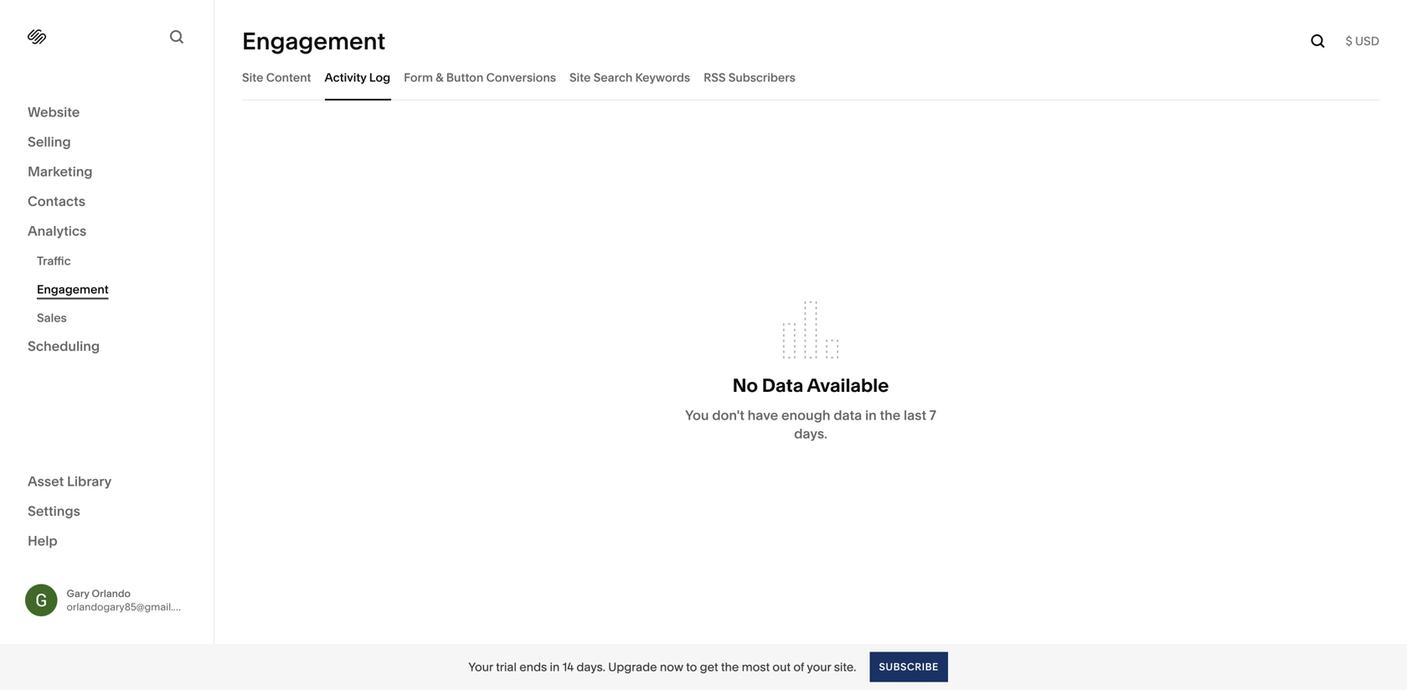 Task type: vqa. For each thing, say whether or not it's contained in the screenshot.
the top or
no



Task type: locate. For each thing, give the bounding box(es) containing it.
settings
[[28, 503, 80, 519]]

0 vertical spatial days.
[[794, 426, 828, 442]]

you don't have enough data in the last 7 days.
[[685, 407, 937, 442]]

site left content on the left top of page
[[242, 70, 263, 85]]

1 horizontal spatial the
[[880, 407, 901, 424]]

the right get
[[721, 660, 739, 674]]

site.
[[834, 660, 857, 674]]

days. right 14
[[577, 660, 606, 674]]

form & button conversions button
[[404, 54, 556, 101]]

tab list
[[242, 54, 1380, 101]]

1 vertical spatial days.
[[577, 660, 606, 674]]

2 site from the left
[[570, 70, 591, 85]]

$
[[1346, 34, 1353, 48]]

0 horizontal spatial engagement
[[37, 282, 109, 297]]

0 vertical spatial in
[[865, 407, 877, 424]]

0 horizontal spatial in
[[550, 660, 560, 674]]

search
[[594, 70, 633, 85]]

usd
[[1356, 34, 1380, 48]]

you
[[685, 407, 709, 424]]

your trial ends in 14 days. upgrade now to get the most out of your site.
[[469, 660, 857, 674]]

have
[[748, 407, 778, 424]]

available
[[807, 374, 889, 397]]

1 horizontal spatial in
[[865, 407, 877, 424]]

in right data
[[865, 407, 877, 424]]

orlandogary85@gmail.com
[[67, 601, 195, 613]]

sales link
[[37, 304, 195, 332]]

days. down 'enough'
[[794, 426, 828, 442]]

&
[[436, 70, 444, 85]]

0 vertical spatial engagement
[[242, 27, 386, 55]]

subscribe button
[[870, 652, 948, 682]]

the
[[880, 407, 901, 424], [721, 660, 739, 674]]

content
[[266, 70, 311, 85]]

1 horizontal spatial days.
[[794, 426, 828, 442]]

activity log button
[[325, 54, 390, 101]]

in
[[865, 407, 877, 424], [550, 660, 560, 674]]

asset library
[[28, 473, 112, 490]]

engagement up content on the left top of page
[[242, 27, 386, 55]]

1 site from the left
[[242, 70, 263, 85]]

ends
[[520, 660, 547, 674]]

site
[[242, 70, 263, 85], [570, 70, 591, 85]]

button
[[446, 70, 484, 85]]

0 vertical spatial the
[[880, 407, 901, 424]]

upgrade
[[608, 660, 657, 674]]

engagement
[[242, 27, 386, 55], [37, 282, 109, 297]]

site search keywords button
[[570, 54, 690, 101]]

traffic
[[37, 254, 71, 268]]

site content button
[[242, 54, 311, 101]]

site inside 'button'
[[570, 70, 591, 85]]

site inside button
[[242, 70, 263, 85]]

gary orlando orlandogary85@gmail.com
[[67, 587, 195, 613]]

contacts link
[[28, 192, 186, 212]]

help link
[[28, 532, 57, 550]]

site content
[[242, 70, 311, 85]]

0 horizontal spatial site
[[242, 70, 263, 85]]

subscribers
[[729, 70, 796, 85]]

marketing
[[28, 163, 93, 180]]

in left 14
[[550, 660, 560, 674]]

analytics link
[[28, 222, 186, 242]]

settings link
[[28, 502, 186, 522]]

no data available
[[733, 374, 889, 397]]

days.
[[794, 426, 828, 442], [577, 660, 606, 674]]

0 horizontal spatial days.
[[577, 660, 606, 674]]

1 horizontal spatial site
[[570, 70, 591, 85]]

days. inside the you don't have enough data in the last 7 days.
[[794, 426, 828, 442]]

log
[[369, 70, 390, 85]]

site left search
[[570, 70, 591, 85]]

engagement down traffic
[[37, 282, 109, 297]]

don't
[[712, 407, 745, 424]]

rss subscribers button
[[704, 54, 796, 101]]

subscribe
[[879, 661, 939, 673]]

the left last
[[880, 407, 901, 424]]

1 vertical spatial in
[[550, 660, 560, 674]]

data
[[762, 374, 804, 397]]

$ usd
[[1346, 34, 1380, 48]]

site for site content
[[242, 70, 263, 85]]

asset library link
[[28, 473, 186, 492]]

to
[[686, 660, 697, 674]]

14
[[563, 660, 574, 674]]

activity
[[325, 70, 367, 85]]

asset
[[28, 473, 64, 490]]

tab list containing site content
[[242, 54, 1380, 101]]

out
[[773, 660, 791, 674]]

selling link
[[28, 133, 186, 152]]

traffic link
[[37, 247, 195, 275]]

data
[[834, 407, 862, 424]]

0 horizontal spatial the
[[721, 660, 739, 674]]



Task type: describe. For each thing, give the bounding box(es) containing it.
contacts
[[28, 193, 85, 209]]

form & button conversions
[[404, 70, 556, 85]]

site for site search keywords
[[570, 70, 591, 85]]

sales
[[37, 311, 67, 325]]

rss
[[704, 70, 726, 85]]

engagement link
[[37, 275, 195, 304]]

orlando
[[92, 587, 131, 600]]

in inside the you don't have enough data in the last 7 days.
[[865, 407, 877, 424]]

your
[[469, 660, 493, 674]]

analytics
[[28, 223, 87, 239]]

1 vertical spatial engagement
[[37, 282, 109, 297]]

1 vertical spatial the
[[721, 660, 739, 674]]

gary
[[67, 587, 89, 600]]

help
[[28, 533, 57, 549]]

7
[[930, 407, 937, 424]]

form
[[404, 70, 433, 85]]

enough
[[782, 407, 831, 424]]

your
[[807, 660, 831, 674]]

selling
[[28, 134, 71, 150]]

scheduling link
[[28, 337, 186, 357]]

last
[[904, 407, 927, 424]]

1 horizontal spatial engagement
[[242, 27, 386, 55]]

activity log
[[325, 70, 390, 85]]

scheduling
[[28, 338, 100, 354]]

keywords
[[635, 70, 690, 85]]

rss subscribers
[[704, 70, 796, 85]]

conversions
[[486, 70, 556, 85]]

marketing link
[[28, 163, 186, 182]]

website link
[[28, 103, 186, 123]]

of
[[794, 660, 804, 674]]

the inside the you don't have enough data in the last 7 days.
[[880, 407, 901, 424]]

library
[[67, 473, 112, 490]]

no
[[733, 374, 758, 397]]

get
[[700, 660, 718, 674]]

website
[[28, 104, 80, 120]]

now
[[660, 660, 683, 674]]

most
[[742, 660, 770, 674]]

site search keywords
[[570, 70, 690, 85]]

trial
[[496, 660, 517, 674]]



